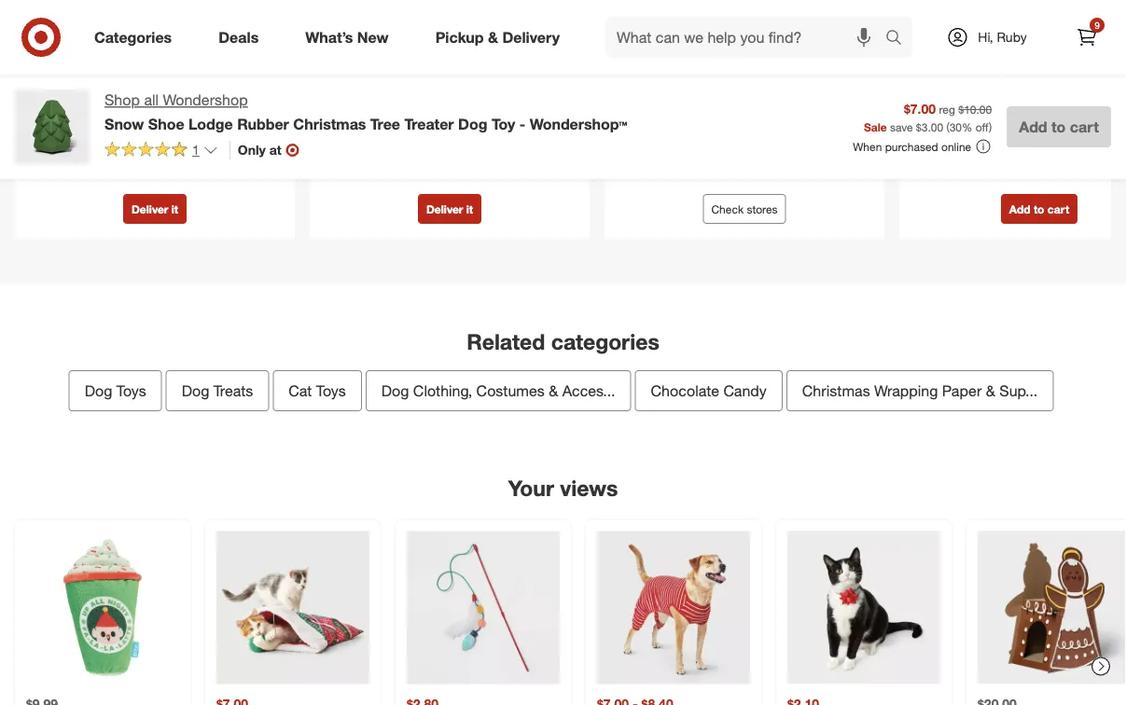 Task type: locate. For each thing, give the bounding box(es) containing it.
1 horizontal spatial deliver it
[[427, 202, 473, 216]]

0 vertical spatial 1
[[181, 84, 187, 98]]

1 horizontal spatial $5.60 sale
[[1024, 147, 1056, 179]]

dog for dog clothing, costumes & acces...
[[382, 382, 409, 400]]

dog toys
[[85, 382, 146, 400]]

$5.60 sale for add
[[1024, 147, 1056, 179]]

deliver
[[132, 202, 168, 216], [427, 202, 463, 216]]

&
[[488, 28, 498, 46], [549, 382, 558, 400], [986, 382, 996, 400]]

0 horizontal spatial deliver
[[132, 202, 168, 216]]

toys left the dog treats
[[116, 382, 146, 400]]

1 vertical spatial to
[[1034, 202, 1045, 216]]

2 $5.60 sale from the left
[[1024, 147, 1056, 179]]

1 deliver from the left
[[132, 202, 168, 216]]

& left sup...
[[986, 382, 996, 400]]

what's new link
[[290, 17, 412, 58]]

0 vertical spatial add to cart button
[[1007, 106, 1112, 147]]

deliver it button down 1 link
[[123, 194, 187, 224]]

tree
[[370, 115, 400, 133]]

what's new
[[305, 28, 389, 46]]

0 vertical spatial add to cart
[[1020, 118, 1100, 136]]

christmas left tree
[[293, 115, 366, 133]]

rubber
[[237, 115, 289, 133]]

deliver it button for snow shoe lodge bear chipmunk hedgehog dog toy set - 3pk - wondershop™ image
[[418, 194, 482, 224]]

christmas inside "shop all wondershop snow shoe lodge rubber christmas tree treater dog toy - wondershop™"
[[293, 115, 366, 133]]

deliver down 1 link
[[132, 202, 168, 216]]

1 horizontal spatial $5.60
[[1024, 147, 1056, 163]]

check
[[712, 202, 744, 216]]

cart for sale
[[1048, 202, 1070, 216]]

$5.60 sale right online at the right top
[[1024, 147, 1056, 179]]

$5.60 down shoe
[[139, 147, 171, 163]]

deliver down treater
[[427, 202, 463, 216]]

pickup & delivery link
[[420, 17, 583, 58]]

it
[[172, 202, 178, 216], [467, 202, 473, 216]]

1 deliver it from the left
[[132, 202, 178, 216]]

0 horizontal spatial to
[[1034, 202, 1045, 216]]

it for deliver it button corresponding to snow shoe lodge bear chipmunk hedgehog dog toy set - 3pk - wondershop™ image
[[467, 202, 473, 216]]

0 horizontal spatial $5.60
[[139, 147, 171, 163]]

costumes
[[477, 382, 545, 400]]

30
[[950, 120, 962, 134]]

0 horizontal spatial it
[[172, 202, 178, 216]]

wrapping
[[875, 382, 938, 400]]

2 deliver from the left
[[427, 202, 463, 216]]

1 $5.60 sale from the left
[[139, 147, 171, 179]]

2 deliver it from the left
[[427, 202, 473, 216]]

cat toys
[[289, 382, 346, 400]]

2 $5.60 from the left
[[1024, 147, 1056, 163]]

$
[[916, 120, 922, 134]]

$5.60
[[139, 147, 171, 163], [1024, 147, 1056, 163]]

0 horizontal spatial deliver it button
[[123, 194, 187, 224]]

toys inside 'link'
[[316, 382, 346, 400]]

& left acces...
[[549, 382, 558, 400]]

reg
[[939, 102, 956, 116]]

only at
[[238, 142, 282, 158]]

online
[[942, 140, 972, 154]]

1 vertical spatial add to cart
[[1010, 202, 1070, 216]]

dog
[[458, 115, 488, 133], [85, 382, 112, 400], [182, 382, 209, 400], [382, 382, 409, 400]]

1 horizontal spatial toys
[[316, 382, 346, 400]]

1 horizontal spatial christmas
[[803, 382, 871, 400]]

1 horizontal spatial deliver it button
[[418, 194, 482, 224]]

sale inside $7.00 reg $10.00 sale save $ 3.00 ( 30 % off )
[[864, 120, 887, 134]]

1 horizontal spatial &
[[549, 382, 558, 400]]

related
[[467, 329, 545, 355]]

toys for cat toys
[[316, 382, 346, 400]]

sup...
[[1000, 382, 1038, 400]]

hi,
[[979, 29, 994, 45]]

1 toys from the left
[[116, 382, 146, 400]]

1 down lodge
[[192, 142, 200, 158]]

$5.60 sale down shoe
[[139, 147, 171, 179]]

deliver it button down treater
[[418, 194, 482, 224]]

only
[[238, 142, 266, 158]]

christmas left wrapping
[[803, 382, 871, 400]]

paper
[[943, 382, 982, 400]]

1 vertical spatial add to cart button
[[1001, 194, 1078, 224]]

)
[[989, 120, 992, 134]]

1 inside 1 link
[[192, 142, 200, 158]]

2 toys from the left
[[316, 382, 346, 400]]

candy
[[724, 382, 767, 400]]

snow shoe lodge buffalo plaid trapper dog hat - s/m - wondershop™ image
[[911, 0, 1127, 50]]

& for dog
[[549, 382, 558, 400]]

9 link
[[1067, 17, 1108, 58]]

snow shoe lodge bear chipmunk hedgehog dog toy set - 3pk - wondershop™ image
[[321, 0, 579, 50]]

add to cart button
[[1007, 106, 1112, 147], [1001, 194, 1078, 224]]

0 vertical spatial christmas
[[293, 115, 366, 133]]

1 deliver it button from the left
[[123, 194, 187, 224]]

deliver it
[[132, 202, 178, 216], [427, 202, 473, 216]]

categories
[[551, 329, 660, 355]]

$5.60 sale
[[139, 147, 171, 179], [1024, 147, 1056, 179]]

add
[[1020, 118, 1048, 136], [1010, 202, 1031, 216]]

deliver it button
[[123, 194, 187, 224], [418, 194, 482, 224]]

when purchased online
[[853, 140, 972, 154]]

0 horizontal spatial $5.60 sale
[[139, 147, 171, 179]]

all
[[144, 91, 159, 109]]

1 link
[[105, 141, 218, 162]]

0 horizontal spatial christmas
[[293, 115, 366, 133]]

1 horizontal spatial to
[[1052, 118, 1066, 136]]

dog clothing, costumes & acces...
[[382, 382, 616, 400]]

categories
[[94, 28, 172, 46]]

deliver it down 1 link
[[132, 202, 178, 216]]

1 vertical spatial add
[[1010, 202, 1031, 216]]

wondershop
[[163, 91, 248, 109]]

2 horizontal spatial &
[[986, 382, 996, 400]]

sale
[[864, 120, 887, 134], [142, 163, 168, 179], [437, 163, 463, 179], [732, 163, 758, 179], [1027, 163, 1053, 179]]

1
[[181, 84, 187, 98], [192, 142, 200, 158]]

1 horizontal spatial 1
[[192, 142, 200, 158]]

toys right 'cat'
[[316, 382, 346, 400]]

toys
[[116, 382, 146, 400], [316, 382, 346, 400]]

treater
[[405, 115, 454, 133]]

add to cart for reg
[[1020, 118, 1100, 136]]

1 $5.60 from the left
[[139, 147, 171, 163]]

& for christmas
[[986, 382, 996, 400]]

to
[[1052, 118, 1066, 136], [1034, 202, 1045, 216]]

0 horizontal spatial 1
[[181, 84, 187, 98]]

0 horizontal spatial toys
[[116, 382, 146, 400]]

your views
[[508, 475, 618, 501]]

gingerbread playhouse crinkle bag cat toy - wondershop™ image
[[217, 532, 370, 685]]

add for sale
[[1010, 202, 1031, 216]]

$5.60 sale for deliver
[[139, 147, 171, 179]]

dog for dog toys
[[85, 382, 112, 400]]

2 it from the left
[[467, 202, 473, 216]]

1 it from the left
[[172, 202, 178, 216]]

0 vertical spatial cart
[[1070, 118, 1100, 136]]

christmas
[[293, 115, 366, 133], [803, 382, 871, 400]]

1 vertical spatial 1
[[192, 142, 200, 158]]

& right pickup
[[488, 28, 498, 46]]

1 right all
[[181, 84, 187, 98]]

gingerbread playhouse cat collar slide bow - wondershop™ image
[[788, 532, 941, 685]]

2 deliver it button from the left
[[418, 194, 482, 224]]

chocolate candy
[[651, 382, 767, 400]]

what's
[[305, 28, 353, 46]]

1 vertical spatial cart
[[1048, 202, 1070, 216]]

add to cart for sale
[[1010, 202, 1070, 216]]

0 vertical spatial add
[[1020, 118, 1048, 136]]

0 horizontal spatial deliver it
[[132, 202, 178, 216]]

shoe
[[148, 115, 184, 133]]

$5.60 right online at the right top
[[1024, 147, 1056, 163]]

add to cart
[[1020, 118, 1100, 136], [1010, 202, 1070, 216]]

treats
[[214, 382, 253, 400]]

toys for dog toys
[[116, 382, 146, 400]]

0 vertical spatial to
[[1052, 118, 1066, 136]]

1 horizontal spatial it
[[467, 202, 473, 216]]

christmas wrapping paper & sup...
[[803, 382, 1038, 400]]

cart
[[1070, 118, 1100, 136], [1048, 202, 1070, 216]]

views
[[560, 475, 618, 501]]

deliver it down treater
[[427, 202, 473, 216]]

purchased
[[886, 140, 939, 154]]

chocolate candy link
[[635, 370, 783, 411]]

1 horizontal spatial deliver
[[427, 202, 463, 216]]

image of snow shoe lodge rubber christmas tree treater dog toy - wondershop™ image
[[15, 90, 90, 164]]

save
[[890, 120, 913, 134]]

deliver for snow shoe lodge bear chipmunk hedgehog dog toy set - 3pk - wondershop™ image
[[427, 202, 463, 216]]

check stores
[[712, 202, 778, 216]]



Task type: describe. For each thing, give the bounding box(es) containing it.
cat
[[289, 382, 312, 400]]

acces...
[[563, 382, 616, 400]]

dog treats
[[182, 382, 253, 400]]

lodge
[[189, 115, 233, 133]]

1 vertical spatial christmas
[[803, 382, 871, 400]]

add to cart button for sale
[[1001, 194, 1078, 224]]

deals
[[219, 28, 259, 46]]

dog clothing, costumes & acces... link
[[366, 370, 632, 411]]

$10.00
[[959, 102, 992, 116]]

wondershop™
[[530, 115, 628, 133]]

stores
[[747, 202, 778, 216]]

deliver it for the snow shoe lodge buffalo plaid trapper dog hat - xxs/xs - wondershop™ image
[[132, 202, 178, 216]]

9
[[1095, 19, 1100, 31]]

toy
[[492, 115, 516, 133]]

-
[[520, 115, 526, 133]]

deliver for the snow shoe lodge buffalo plaid trapper dog hat - xxs/xs - wondershop™ image
[[132, 202, 168, 216]]

dog treats link
[[166, 370, 269, 411]]

deliver it for snow shoe lodge bear chipmunk hedgehog dog toy set - 3pk - wondershop™ image
[[427, 202, 473, 216]]

dog for dog treats
[[182, 382, 209, 400]]

cat toys link
[[273, 370, 362, 411]]

snow shoe lodge buffalo plaid trapper dog hat - l/xl - wondershop™ image
[[616, 0, 874, 50]]

your
[[508, 475, 554, 501]]

off
[[976, 120, 989, 134]]

search
[[877, 30, 922, 48]]

shop
[[105, 91, 140, 109]]

chocolate
[[651, 382, 720, 400]]

deals link
[[203, 17, 282, 58]]

add for reg
[[1020, 118, 1048, 136]]

striped matching family thermal cat and dog pajamas - wondershop™ - white/red image
[[597, 532, 750, 685]]

when
[[853, 140, 882, 154]]

pickup
[[436, 28, 484, 46]]

$5.60 for deliver
[[139, 147, 171, 163]]

to for sale
[[1034, 202, 1045, 216]]

new
[[357, 28, 389, 46]]

snow
[[105, 115, 144, 133]]

%
[[962, 120, 973, 134]]

shop all wondershop snow shoe lodge rubber christmas tree treater dog toy - wondershop™
[[105, 91, 628, 133]]

snow shoe lodge buffalo plaid trapper dog hat - xxs/xs - wondershop™ image
[[26, 0, 284, 50]]

pickup & delivery
[[436, 28, 560, 46]]

add to cart button for reg
[[1007, 106, 1112, 147]]

to for reg
[[1052, 118, 1066, 136]]

$5.60 for add
[[1024, 147, 1056, 163]]

it for the snow shoe lodge buffalo plaid trapper dog hat - xxs/xs - wondershop™ image's deliver it button
[[172, 202, 178, 216]]

0 horizontal spatial &
[[488, 28, 498, 46]]

clothing,
[[413, 382, 472, 400]]

gingerbread playhouse ornament wand cat toy - wondershop™ image
[[407, 532, 560, 685]]

at
[[270, 142, 282, 158]]

related categories
[[467, 329, 660, 355]]

check stores button
[[703, 194, 786, 224]]

dog inside "shop all wondershop snow shoe lodge rubber christmas tree treater dog toy - wondershop™"
[[458, 115, 488, 133]]

dog toys link
[[69, 370, 162, 411]]

delivery
[[503, 28, 560, 46]]

$7.00
[[904, 100, 936, 117]]

(
[[947, 120, 950, 134]]

christmas wrapping paper & sup... link
[[787, 370, 1054, 411]]

cart for reg
[[1070, 118, 1100, 136]]

categories link
[[78, 17, 195, 58]]

3.00
[[922, 120, 944, 134]]

ruby
[[997, 29, 1027, 45]]

hi, ruby
[[979, 29, 1027, 45]]

deliver it button for the snow shoe lodge buffalo plaid trapper dog hat - xxs/xs - wondershop™ image
[[123, 194, 187, 224]]

What can we help you find? suggestions appear below search field
[[606, 17, 891, 58]]

search button
[[877, 17, 922, 62]]

bark up all night latte dog toy image
[[26, 532, 179, 685]]

gingerbread playhouse 2 story cat scratcher - wondershop™ image
[[978, 532, 1127, 685]]

$7.00 reg $10.00 sale save $ 3.00 ( 30 % off )
[[864, 100, 992, 134]]



Task type: vqa. For each thing, say whether or not it's contained in the screenshot.
The Deliver It corresponding to Snow Shoe Lodge Buffalo Plaid Trapper Dog Hat - XXS/XS - Wondershop™ "image" Deliver It BUTTON
yes



